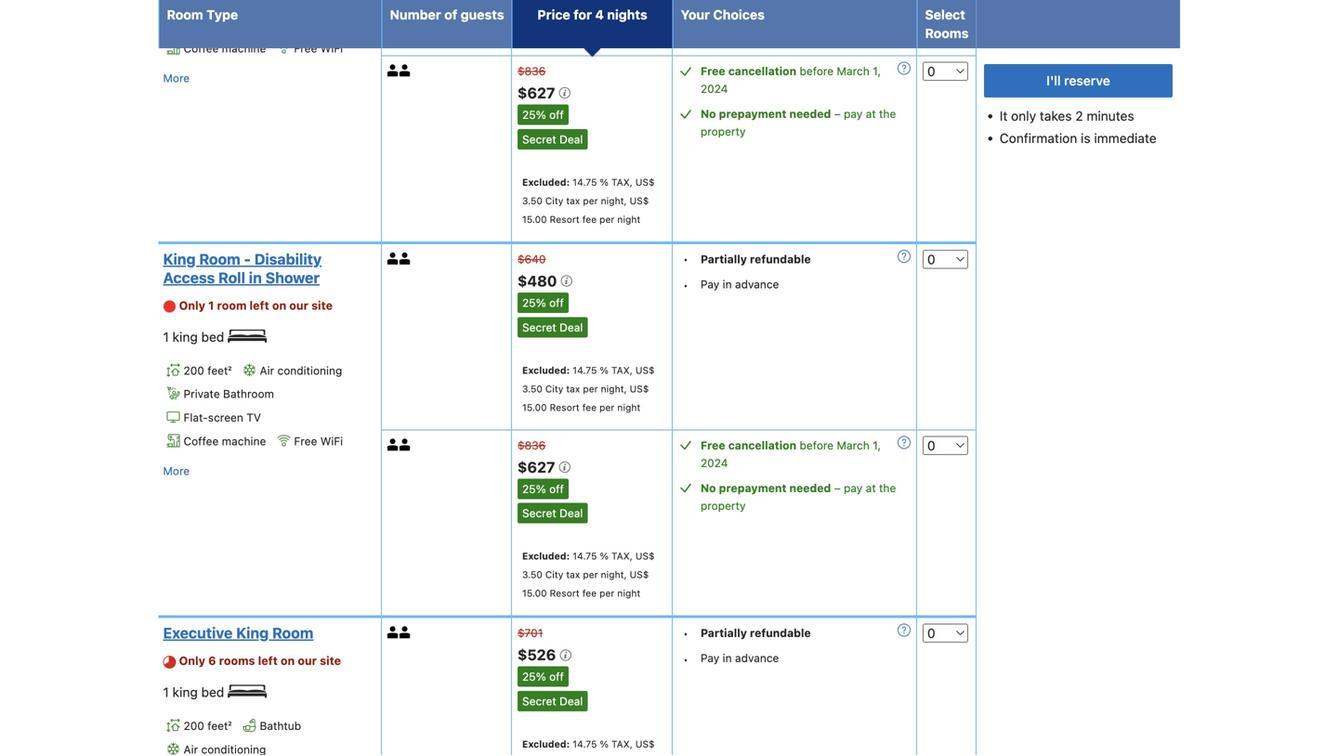 Task type: locate. For each thing, give the bounding box(es) containing it.
1 cancellation from the top
[[729, 65, 797, 78]]

march for 3rd secret deal. you're getting a reduced rate because this property is offering member-only deals when you're signed into your booking.com account.. "element" from the top of the page
[[837, 439, 870, 452]]

1 vertical spatial no
[[701, 482, 716, 495]]

1 no from the top
[[701, 107, 716, 120]]

room up only 6 rooms left on our site
[[272, 625, 314, 643]]

4 % from the top
[[600, 551, 609, 562]]

rooms
[[219, 655, 255, 668]]

2024
[[701, 82, 728, 95], [701, 457, 728, 470]]

king up access
[[163, 250, 196, 268]]

access
[[163, 269, 215, 287]]

1 vertical spatial cancellation
[[729, 439, 797, 452]]

4 resort from the top
[[550, 588, 580, 599]]

4 night from the top
[[618, 588, 641, 599]]

0 vertical spatial our
[[289, 299, 309, 312]]

0 vertical spatial before
[[800, 65, 834, 78]]

1 vertical spatial refundable
[[750, 627, 811, 640]]

25% off for 3rd secret deal. you're getting a reduced rate because this property is offering member-only deals when you're signed into your booking.com account.. "element" from the top of the page
[[522, 483, 564, 496]]

needed for second more details on meals and payment options image from the bottom
[[790, 107, 832, 120]]

14.75 % tax, us$ 3.50 city tax per night, us$ 15.00 resort fee per night
[[522, 0, 655, 39], [522, 177, 655, 225], [522, 365, 655, 413], [522, 551, 655, 599]]

2 night, from the top
[[601, 195, 627, 206]]

0 vertical spatial machine
[[222, 42, 266, 55]]

1 vertical spatial at
[[866, 482, 876, 495]]

needed
[[790, 107, 832, 120], [790, 482, 832, 495]]

1 vertical spatial partially refundable
[[701, 627, 811, 640]]

%
[[600, 0, 609, 1], [600, 177, 609, 188], [600, 365, 609, 376], [600, 551, 609, 562], [600, 739, 609, 750]]

feet²
[[208, 364, 232, 377], [208, 720, 232, 733]]

city
[[546, 9, 564, 20], [546, 195, 564, 206], [546, 383, 564, 394], [546, 570, 564, 581]]

3 night, from the top
[[601, 383, 627, 394]]

0 horizontal spatial king
[[163, 250, 196, 268]]

coffee machine down type
[[184, 42, 266, 55]]

secret deal for 3rd secret deal. you're getting a reduced rate because this property is offering member-only deals when you're signed into your booking.com account.. "element" from the top of the page
[[522, 507, 583, 520]]

deal for first secret deal. you're getting a reduced rate because this property is offering member-only deals when you're signed into your booking.com account.. "element" from the bottom
[[560, 696, 583, 709]]

4 city from the top
[[546, 570, 564, 581]]

1 king bed down 6
[[163, 685, 228, 701]]

us$
[[636, 0, 655, 1], [630, 9, 649, 20], [636, 177, 655, 188], [630, 195, 649, 206], [636, 365, 655, 376], [630, 383, 649, 394], [636, 551, 655, 562], [630, 570, 649, 581], [636, 739, 655, 750]]

1 vertical spatial more details on meals and payment options image
[[898, 624, 911, 638]]

1 vertical spatial no prepayment needed
[[701, 482, 832, 495]]

25% off for first secret deal. you're getting a reduced rate because this property is offering member-only deals when you're signed into your booking.com account.. "element" from the bottom
[[522, 671, 564, 684]]

3 15.00 from the top
[[522, 402, 547, 413]]

4 excluded: from the top
[[522, 739, 570, 750]]

2 off from the top
[[550, 297, 564, 310]]

site down shower
[[312, 299, 333, 312]]

machine down type
[[222, 42, 266, 55]]

200 up private
[[184, 364, 204, 377]]

king
[[173, 330, 198, 345], [173, 685, 198, 701]]

2 deal from the top
[[560, 321, 583, 334]]

more details on meals and payment options image
[[898, 62, 911, 75], [898, 624, 911, 638]]

more for private bathroom
[[163, 465, 190, 478]]

0 vertical spatial before march 1, 2024
[[701, 65, 881, 95]]

1 left room in the top of the page
[[208, 299, 214, 312]]

left down executive king room link
[[258, 655, 278, 668]]

no prepayment needed
[[701, 107, 832, 120], [701, 482, 832, 495]]

0 vertical spatial refundable
[[750, 253, 811, 266]]

tv down bathroom
[[247, 412, 261, 425]]

excluded: down $480
[[522, 365, 570, 376]]

2 $836 from the top
[[518, 439, 546, 452]]

1,
[[873, 65, 881, 78], [873, 439, 881, 452]]

1 vertical spatial $627
[[518, 459, 559, 476]]

only
[[1012, 108, 1037, 124]]

room type
[[167, 7, 238, 22]]

0 vertical spatial more
[[163, 72, 190, 85]]

refundable for $526
[[750, 627, 811, 640]]

machine down bathroom
[[222, 435, 266, 448]]

0 vertical spatial needed
[[790, 107, 832, 120]]

2 tv from the top
[[247, 412, 261, 425]]

night for 3rd secret deal. you're getting a reduced rate because this property is offering member-only deals when you're signed into your booking.com account.. "element" from the top of the page
[[618, 588, 641, 599]]

0 vertical spatial site
[[312, 299, 333, 312]]

1 vertical spatial flat-screen tv
[[184, 412, 261, 425]]

more link
[[163, 69, 190, 88], [163, 462, 190, 481]]

executive
[[163, 625, 233, 643]]

5 tax, from the top
[[612, 739, 633, 750]]

2 march from the top
[[837, 439, 870, 452]]

left for room
[[258, 655, 278, 668]]

pay
[[844, 107, 863, 120], [844, 482, 863, 495]]

0 vertical spatial flat-
[[184, 18, 208, 31]]

2 flat-screen tv from the top
[[184, 412, 261, 425]]

1 deal from the top
[[560, 133, 583, 146]]

1 3.50 from the top
[[522, 9, 543, 20]]

0 vertical spatial more link
[[163, 69, 190, 88]]

flat-screen tv
[[184, 18, 261, 31], [184, 412, 261, 425]]

0 vertical spatial 2024
[[701, 82, 728, 95]]

executive king room link
[[163, 624, 371, 643]]

2 bed from the top
[[201, 685, 224, 701]]

coffee down room type
[[184, 42, 219, 55]]

25% off. you're getting a reduced rate because this property is offering a discount.. element for first secret deal. you're getting a reduced rate because this property is offering member-only deals when you're signed into your booking.com account.. "element" from the bottom
[[518, 667, 569, 688]]

more details on meals and payment options image
[[898, 250, 911, 263], [898, 436, 911, 449]]

1 vertical spatial more details on meals and payment options image
[[898, 436, 911, 449]]

secret deal
[[522, 133, 583, 146], [522, 321, 583, 334], [522, 507, 583, 520], [522, 696, 583, 709]]

1
[[208, 299, 214, 312], [163, 330, 169, 345], [163, 685, 169, 701]]

pay in advance for $526
[[701, 652, 780, 665]]

pay
[[701, 278, 720, 291], [701, 652, 720, 665]]

1 more details on meals and payment options image from the top
[[898, 62, 911, 75]]

it only takes 2 minutes confirmation is immediate
[[1000, 108, 1157, 146]]

site
[[312, 299, 333, 312], [320, 655, 341, 668]]

3 fee from the top
[[583, 402, 597, 413]]

0 vertical spatial on
[[272, 299, 287, 312]]

$836
[[518, 65, 546, 78], [518, 439, 546, 452]]

night for 3rd secret deal. you're getting a reduced rate because this property is offering member-only deals when you're signed into your booking.com account.. "element" from the bottom of the page
[[618, 402, 641, 413]]

1 vertical spatial king
[[236, 625, 269, 643]]

secret deal. you're getting a reduced rate because this property is offering member-only deals when you're signed into your booking.com account.. element
[[518, 129, 588, 150], [518, 317, 588, 338], [518, 504, 588, 524], [518, 692, 588, 712]]

0 vertical spatial advance
[[735, 278, 780, 291]]

1 vertical spatial 1,
[[873, 439, 881, 452]]

1 vertical spatial bed
[[201, 685, 224, 701]]

1 down executive
[[163, 685, 169, 701]]

2 fee from the top
[[583, 214, 597, 225]]

1 pay in advance from the top
[[701, 278, 780, 291]]

1 king bed down room in the top of the page
[[163, 330, 228, 345]]

partially for $526
[[701, 627, 747, 640]]

0 vertical spatial free cancellation
[[701, 65, 797, 78]]

1 flat- from the top
[[184, 18, 208, 31]]

1 vertical spatial flat-
[[184, 412, 208, 425]]

1 vertical spatial coffee machine
[[184, 435, 266, 448]]

2 % from the top
[[600, 177, 609, 188]]

2 pay from the top
[[701, 652, 720, 665]]

1 more link from the top
[[163, 69, 190, 88]]

night for 4th secret deal. you're getting a reduced rate because this property is offering member-only deals when you're signed into your booking.com account.. "element" from the bottom
[[618, 214, 641, 225]]

1 vertical spatial our
[[298, 655, 317, 668]]

1 screen from the top
[[208, 18, 244, 31]]

i'll reserve button
[[985, 64, 1173, 98]]

king for king room - disability access roll in shower
[[173, 330, 198, 345]]

3.50 for 3rd secret deal. you're getting a reduced rate because this property is offering member-only deals when you're signed into your booking.com account.. "element" from the bottom of the page
[[522, 383, 543, 394]]

room
[[167, 7, 203, 22], [199, 250, 241, 268], [272, 625, 314, 643]]

price for 4 nights
[[538, 7, 648, 22]]

1 vertical spatial before march 1, 2024
[[701, 439, 881, 470]]

secret deal for 3rd secret deal. you're getting a reduced rate because this property is offering member-only deals when you're signed into your booking.com account.. "element" from the bottom of the page
[[522, 321, 583, 334]]

2 tax from the top
[[567, 195, 580, 206]]

0 vertical spatial flat-screen tv
[[184, 18, 261, 31]]

night
[[618, 27, 641, 39], [618, 214, 641, 225], [618, 402, 641, 413], [618, 588, 641, 599]]

$836 for 3rd secret deal. you're getting a reduced rate because this property is offering member-only deals when you're signed into your booking.com account.. "element" from the top of the page
[[518, 439, 546, 452]]

1 king bed for king room - disability access roll in shower
[[163, 330, 228, 345]]

left right room in the top of the page
[[250, 299, 269, 312]]

0 vertical spatial at
[[866, 107, 876, 120]]

0 vertical spatial no
[[701, 107, 716, 120]]

2 secret from the top
[[522, 321, 557, 334]]

0 vertical spatial no prepayment needed
[[701, 107, 832, 120]]

0 vertical spatial free wifi
[[294, 42, 343, 55]]

nights
[[607, 7, 648, 22]]

1 vertical spatial 200
[[184, 720, 204, 733]]

on down shower
[[272, 299, 287, 312]]

advance for $526
[[735, 652, 780, 665]]

0 vertical spatial march
[[837, 65, 870, 78]]

0 vertical spatial wifi
[[320, 42, 343, 55]]

only for executive king room
[[179, 655, 205, 668]]

2 3.50 from the top
[[522, 195, 543, 206]]

your choices
[[681, 7, 765, 22]]

1 at from the top
[[866, 107, 876, 120]]

2 more link from the top
[[163, 462, 190, 481]]

3 city from the top
[[546, 383, 564, 394]]

0 vertical spatial the
[[880, 107, 897, 120]]

on for room
[[281, 655, 295, 668]]

our for executive king room
[[298, 655, 317, 668]]

5 % from the top
[[600, 739, 609, 750]]

1 vertical spatial $836
[[518, 439, 546, 452]]

partially refundable
[[701, 253, 811, 266], [701, 627, 811, 640]]

1 vertical spatial room
[[199, 250, 241, 268]]

coffee down private
[[184, 435, 219, 448]]

1 vertical spatial free cancellation
[[701, 439, 797, 452]]

site for executive king room
[[320, 655, 341, 668]]

tax
[[567, 9, 580, 20], [567, 195, 580, 206], [567, 383, 580, 394], [567, 570, 580, 581]]

0 vertical spatial –
[[835, 107, 841, 120]]

tv right type
[[247, 18, 261, 31]]

our
[[289, 299, 309, 312], [298, 655, 317, 668]]

2 vertical spatial room
[[272, 625, 314, 643]]

occupancy image
[[387, 65, 400, 77], [387, 253, 400, 265], [400, 439, 412, 451], [387, 627, 400, 639], [400, 627, 412, 639]]

2 1 king bed from the top
[[163, 685, 228, 701]]

0 vertical spatial screen
[[208, 18, 244, 31]]

1 more details on meals and payment options image from the top
[[898, 250, 911, 263]]

coffee
[[184, 42, 219, 55], [184, 435, 219, 448]]

city for 3rd secret deal. you're getting a reduced rate because this property is offering member-only deals when you're signed into your booking.com account.. "element" from the bottom of the page
[[546, 383, 564, 394]]

$836 for 4th secret deal. you're getting a reduced rate because this property is offering member-only deals when you're signed into your booking.com account.. "element" from the bottom
[[518, 65, 546, 78]]

room up roll
[[199, 250, 241, 268]]

1 bed from the top
[[201, 330, 224, 345]]

14.75
[[573, 0, 597, 1], [573, 177, 597, 188], [573, 365, 597, 376], [573, 551, 597, 562], [573, 739, 597, 750]]

partially for $480
[[701, 253, 747, 266]]

1 vertical spatial king
[[173, 685, 198, 701]]

2 needed from the top
[[790, 482, 832, 495]]

0 vertical spatial coffee machine
[[184, 42, 266, 55]]

free wifi
[[294, 42, 343, 55], [294, 435, 343, 448]]

1 vertical spatial more
[[163, 465, 190, 478]]

partially
[[701, 253, 747, 266], [701, 627, 747, 640]]

0 vertical spatial 1 king bed
[[163, 330, 228, 345]]

0 vertical spatial king
[[173, 330, 198, 345]]

1 vertical spatial – pay at the property
[[701, 482, 897, 513]]

14.75 inside 14.75 % tax, us$
[[573, 739, 597, 750]]

bathtub
[[260, 720, 301, 733]]

1 vertical spatial coffee
[[184, 435, 219, 448]]

choices
[[714, 7, 765, 22]]

feet² up private bathroom
[[208, 364, 232, 377]]

0 vertical spatial – pay at the property
[[701, 107, 897, 138]]

1 king bed
[[163, 330, 228, 345], [163, 685, 228, 701]]

0 vertical spatial $836
[[518, 65, 546, 78]]

2 secret deal from the top
[[522, 321, 583, 334]]

1 $627 from the top
[[518, 84, 559, 102]]

only down access
[[179, 299, 205, 312]]

2 advance from the top
[[735, 652, 780, 665]]

king up only 6 rooms left on our site
[[236, 625, 269, 643]]

–
[[835, 107, 841, 120], [835, 482, 841, 495]]

200 for air conditioning
[[184, 364, 204, 377]]

our down executive king room link
[[298, 655, 317, 668]]

1 vertical spatial free wifi
[[294, 435, 343, 448]]

pay in advance for $480
[[701, 278, 780, 291]]

1 % from the top
[[600, 0, 609, 1]]

1 vertical spatial screen
[[208, 412, 244, 425]]

25% off. you're getting a reduced rate because this property is offering a discount.. element
[[518, 105, 569, 125], [518, 293, 569, 313], [518, 479, 569, 500], [518, 667, 569, 688]]

our for king room - disability access roll in shower
[[289, 299, 309, 312]]

2 1, from the top
[[873, 439, 881, 452]]

immediate
[[1095, 131, 1157, 146]]

more link down private
[[163, 462, 190, 481]]

200 for bathtub
[[184, 720, 204, 733]]

in for $526
[[723, 652, 732, 665]]

200 feet² up private
[[184, 364, 232, 377]]

2 14.75 from the top
[[573, 177, 597, 188]]

0 vertical spatial 200 feet²
[[184, 364, 232, 377]]

the for 2nd more details on meals and payment options icon from the top
[[880, 482, 897, 495]]

more down private
[[163, 465, 190, 478]]

off
[[550, 108, 564, 121], [550, 297, 564, 310], [550, 483, 564, 496], [550, 671, 564, 684]]

fee for 4th secret deal. you're getting a reduced rate because this property is offering member-only deals when you're signed into your booking.com account.. "element" from the bottom
[[583, 214, 597, 225]]

1 vertical spatial 2024
[[701, 457, 728, 470]]

excluded: up $640
[[522, 177, 570, 188]]

% inside 14.75 % tax, us$
[[600, 739, 609, 750]]

only left 6
[[179, 655, 205, 668]]

secret
[[522, 133, 557, 146], [522, 321, 557, 334], [522, 507, 557, 520], [522, 696, 557, 709]]

site down executive king room link
[[320, 655, 341, 668]]

0 vertical spatial left
[[250, 299, 269, 312]]

flat-
[[184, 18, 208, 31], [184, 412, 208, 425]]

1 partially from the top
[[701, 253, 747, 266]]

1 vertical spatial machine
[[222, 435, 266, 448]]

0 vertical spatial feet²
[[208, 364, 232, 377]]

200
[[184, 364, 204, 377], [184, 720, 204, 733]]

1 vertical spatial the
[[880, 482, 897, 495]]

2 coffee machine from the top
[[184, 435, 266, 448]]

1 vertical spatial before
[[800, 439, 834, 452]]

1 vertical spatial pay
[[844, 482, 863, 495]]

on
[[272, 299, 287, 312], [281, 655, 295, 668]]

on down executive king room link
[[281, 655, 295, 668]]

1 vertical spatial 200 feet²
[[184, 720, 232, 733]]

king for executive king room
[[173, 685, 198, 701]]

1 pay from the top
[[701, 278, 720, 291]]

feet² left bathtub at the bottom left
[[208, 720, 232, 733]]

1 vertical spatial prepayment
[[719, 482, 787, 495]]

1 coffee from the top
[[184, 42, 219, 55]]

night,
[[601, 9, 627, 20], [601, 195, 627, 206], [601, 383, 627, 394], [601, 570, 627, 581]]

more link down room type
[[163, 69, 190, 88]]

it
[[1000, 108, 1008, 124]]

0 vertical spatial bed
[[201, 330, 224, 345]]

site for king room - disability access roll in shower
[[312, 299, 333, 312]]

no
[[701, 107, 716, 120], [701, 482, 716, 495]]

occupancy image
[[400, 65, 412, 77], [400, 253, 412, 265], [387, 439, 400, 451]]

bed
[[201, 330, 224, 345], [201, 685, 224, 701]]

2 city from the top
[[546, 195, 564, 206]]

0 vertical spatial tv
[[247, 18, 261, 31]]

excluded: down the $526
[[522, 739, 570, 750]]

0 vertical spatial coffee
[[184, 42, 219, 55]]

1 vertical spatial pay in advance
[[701, 652, 780, 665]]

2 the from the top
[[880, 482, 897, 495]]

tv
[[247, 18, 261, 31], [247, 412, 261, 425]]

king
[[163, 250, 196, 268], [236, 625, 269, 643]]

excluded:
[[522, 177, 570, 188], [522, 365, 570, 376], [522, 551, 570, 562], [522, 739, 570, 750]]

night, for 4th secret deal. you're getting a reduced rate because this property is offering member-only deals when you're signed into your booking.com account.. "element" from the bottom
[[601, 195, 627, 206]]

more down room type
[[163, 72, 190, 85]]

1 vertical spatial march
[[837, 439, 870, 452]]

price
[[538, 7, 571, 22]]

200 left bathtub at the bottom left
[[184, 720, 204, 733]]

200 feet² down 6
[[184, 720, 232, 733]]

our down shower
[[289, 299, 309, 312]]

0 vertical spatial pay
[[701, 278, 720, 291]]

4 secret deal from the top
[[522, 696, 583, 709]]

bed for executive
[[201, 685, 224, 701]]

the for second more details on meals and payment options image from the bottom
[[880, 107, 897, 120]]

march
[[837, 65, 870, 78], [837, 439, 870, 452]]

deal
[[560, 133, 583, 146], [560, 321, 583, 334], [560, 507, 583, 520], [560, 696, 583, 709]]

0 vertical spatial partially
[[701, 253, 747, 266]]

1 vertical spatial only
[[179, 655, 205, 668]]

1 only from the top
[[179, 299, 205, 312]]

1 vertical spatial site
[[320, 655, 341, 668]]

2 pay in advance from the top
[[701, 652, 780, 665]]

march for 4th secret deal. you're getting a reduced rate because this property is offering member-only deals when you're signed into your booking.com account.. "element" from the bottom
[[837, 65, 870, 78]]

2 feet² from the top
[[208, 720, 232, 733]]

1 1 king bed from the top
[[163, 330, 228, 345]]

king room - disability access roll in shower
[[163, 250, 322, 287]]

bed down 6
[[201, 685, 224, 701]]

2 at from the top
[[866, 482, 876, 495]]

more link for private bathroom
[[163, 462, 190, 481]]

25% off. you're getting a reduced rate because this property is offering a discount.. element for 3rd secret deal. you're getting a reduced rate because this property is offering member-only deals when you're signed into your booking.com account.. "element" from the bottom of the page
[[518, 293, 569, 313]]

2 resort from the top
[[550, 214, 580, 225]]

i'll reserve
[[1047, 73, 1111, 88]]

2 refundable from the top
[[750, 627, 811, 640]]

partially refundable for $480
[[701, 253, 811, 266]]

1 vertical spatial 1 king bed
[[163, 685, 228, 701]]

machine
[[222, 42, 266, 55], [222, 435, 266, 448]]

0 vertical spatial property
[[701, 125, 746, 138]]

4 fee from the top
[[583, 588, 597, 599]]

1 vertical spatial needed
[[790, 482, 832, 495]]

– pay at the property
[[701, 107, 897, 138], [701, 482, 897, 513]]

private
[[184, 388, 220, 401]]

14.75 for 3rd secret deal. you're getting a reduced rate because this property is offering member-only deals when you're signed into your booking.com account.. "element" from the top of the page
[[573, 551, 597, 562]]

200 feet²
[[184, 364, 232, 377], [184, 720, 232, 733]]

rooms
[[926, 26, 969, 41]]

0 vertical spatial 200
[[184, 364, 204, 377]]

1 vertical spatial wifi
[[320, 435, 343, 448]]

1 – pay at the property from the top
[[701, 107, 897, 138]]

1 vertical spatial 1
[[163, 330, 169, 345]]

screen
[[208, 18, 244, 31], [208, 412, 244, 425]]

3 3.50 from the top
[[522, 383, 543, 394]]

prepayment
[[719, 107, 787, 120], [719, 482, 787, 495]]

excluded: up $701
[[522, 551, 570, 562]]

1 vertical spatial pay
[[701, 652, 720, 665]]

0 vertical spatial cancellation
[[729, 65, 797, 78]]

advance
[[735, 278, 780, 291], [735, 652, 780, 665]]

refundable
[[750, 253, 811, 266], [750, 627, 811, 640]]

4 tax, from the top
[[612, 551, 633, 562]]

1 vertical spatial more link
[[163, 462, 190, 481]]

advance for $480
[[735, 278, 780, 291]]

refundable for $480
[[750, 253, 811, 266]]

2 vertical spatial 1
[[163, 685, 169, 701]]

property
[[701, 125, 746, 138], [701, 500, 746, 513]]

per
[[583, 9, 598, 20], [600, 27, 615, 39], [583, 195, 598, 206], [600, 214, 615, 225], [583, 383, 598, 394], [600, 402, 615, 413], [583, 570, 598, 581], [600, 588, 615, 599]]

3 • from the top
[[683, 628, 689, 641]]

only for king room - disability access roll in shower
[[179, 299, 205, 312]]

1 vertical spatial advance
[[735, 652, 780, 665]]

bed down room in the top of the page
[[201, 330, 224, 345]]

3 deal from the top
[[560, 507, 583, 520]]

coffee machine
[[184, 42, 266, 55], [184, 435, 266, 448]]

1 vertical spatial feet²
[[208, 720, 232, 733]]

0 vertical spatial prepayment
[[719, 107, 787, 120]]

0 vertical spatial pay
[[844, 107, 863, 120]]

1 25% off. you're getting a reduced rate because this property is offering a discount.. element from the top
[[518, 105, 569, 125]]

0 vertical spatial pay in advance
[[701, 278, 780, 291]]

15.00
[[522, 27, 547, 39], [522, 214, 547, 225], [522, 402, 547, 413], [522, 588, 547, 599]]

room left type
[[167, 7, 203, 22]]

% for 3rd secret deal. you're getting a reduced rate because this property is offering member-only deals when you're signed into your booking.com account.. "element" from the top of the page
[[600, 551, 609, 562]]

king down executive
[[173, 685, 198, 701]]

25% off. you're getting a reduced rate because this property is offering a discount.. element for 4th secret deal. you're getting a reduced rate because this property is offering member-only deals when you're signed into your booking.com account.. "element" from the bottom
[[518, 105, 569, 125]]

1 down access
[[163, 330, 169, 345]]

before
[[800, 65, 834, 78], [800, 439, 834, 452]]

1 vertical spatial partially
[[701, 627, 747, 640]]

25% off for 3rd secret deal. you're getting a reduced rate because this property is offering member-only deals when you're signed into your booking.com account.. "element" from the bottom of the page
[[522, 297, 564, 310]]

1 the from the top
[[880, 107, 897, 120]]

2 coffee from the top
[[184, 435, 219, 448]]

king down access
[[173, 330, 198, 345]]

0 vertical spatial 1,
[[873, 65, 881, 78]]

$701
[[518, 627, 543, 640]]

coffee machine down private bathroom
[[184, 435, 266, 448]]

25%
[[522, 108, 546, 121], [522, 297, 546, 310], [522, 483, 546, 496], [522, 671, 546, 684]]

2 flat- from the top
[[184, 412, 208, 425]]

1 for king
[[163, 330, 169, 345]]



Task type: vqa. For each thing, say whether or not it's contained in the screenshot.
2nd the No prepayment needed from the bottom
yes



Task type: describe. For each thing, give the bounding box(es) containing it.
king inside king room - disability access roll in shower
[[163, 250, 196, 268]]

$480
[[518, 273, 561, 290]]

left for -
[[250, 299, 269, 312]]

pay for $480
[[701, 278, 720, 291]]

1 property from the top
[[701, 125, 746, 138]]

secret deal for first secret deal. you're getting a reduced rate because this property is offering member-only deals when you're signed into your booking.com account.. "element" from the bottom
[[522, 696, 583, 709]]

1 25% from the top
[[522, 108, 546, 121]]

of
[[445, 7, 458, 22]]

1 free cancellation from the top
[[701, 65, 797, 78]]

1 for executive
[[163, 685, 169, 701]]

feet² for bathtub
[[208, 720, 232, 733]]

1 machine from the top
[[222, 42, 266, 55]]

1 coffee machine from the top
[[184, 42, 266, 55]]

2 – from the top
[[835, 482, 841, 495]]

0 vertical spatial 1
[[208, 299, 214, 312]]

4 14.75 % tax, us$ 3.50 city tax per night, us$ 15.00 resort fee per night from the top
[[522, 551, 655, 599]]

2 free wifi from the top
[[294, 435, 343, 448]]

4 15.00 from the top
[[522, 588, 547, 599]]

resort for 3rd secret deal. you're getting a reduced rate because this property is offering member-only deals when you're signed into your booking.com account.. "element" from the bottom of the page
[[550, 402, 580, 413]]

us$ inside 14.75 % tax, us$
[[636, 739, 655, 750]]

type
[[207, 7, 238, 22]]

2 cancellation from the top
[[729, 439, 797, 452]]

confirmation
[[1000, 131, 1078, 146]]

1 – from the top
[[835, 107, 841, 120]]

partially refundable for $526
[[701, 627, 811, 640]]

1 free wifi from the top
[[294, 42, 343, 55]]

more link for coffee machine
[[163, 69, 190, 88]]

night, for 3rd secret deal. you're getting a reduced rate because this property is offering member-only deals when you're signed into your booking.com account.. "element" from the bottom of the page
[[601, 383, 627, 394]]

city for 4th secret deal. you're getting a reduced rate because this property is offering member-only deals when you're signed into your booking.com account.. "element" from the bottom
[[546, 195, 564, 206]]

1 king bed for executive king room
[[163, 685, 228, 701]]

2 tax, from the top
[[612, 177, 633, 188]]

1 2024 from the top
[[701, 82, 728, 95]]

1 night from the top
[[618, 27, 641, 39]]

1 tax from the top
[[567, 9, 580, 20]]

1 before from the top
[[800, 65, 834, 78]]

only 6 rooms left on our site
[[179, 655, 341, 668]]

executive king room
[[163, 625, 314, 643]]

4 • from the top
[[683, 654, 689, 667]]

feet² for air conditioning
[[208, 364, 232, 377]]

1 flat-screen tv from the top
[[184, 18, 261, 31]]

14.75 for 4th secret deal. you're getting a reduced rate because this property is offering member-only deals when you're signed into your booking.com account.. "element" from the bottom
[[573, 177, 597, 188]]

conditioning
[[278, 364, 342, 377]]

minutes
[[1087, 108, 1135, 124]]

-
[[244, 250, 251, 268]]

% for 4th secret deal. you're getting a reduced rate because this property is offering member-only deals when you're signed into your booking.com account.. "element" from the bottom
[[600, 177, 609, 188]]

needed for 2nd more details on meals and payment options icon from the top
[[790, 482, 832, 495]]

in for $480
[[723, 278, 732, 291]]

more for coffee machine
[[163, 72, 190, 85]]

on for -
[[272, 299, 287, 312]]

1 night, from the top
[[601, 9, 627, 20]]

3 tax from the top
[[567, 383, 580, 394]]

fee for 3rd secret deal. you're getting a reduced rate because this property is offering member-only deals when you're signed into your booking.com account.. "element" from the top of the page
[[583, 588, 597, 599]]

3 secret deal. you're getting a reduced rate because this property is offering member-only deals when you're signed into your booking.com account.. element from the top
[[518, 504, 588, 524]]

2 no prepayment needed from the top
[[701, 482, 832, 495]]

4 tax from the top
[[567, 570, 580, 581]]

resort for 4th secret deal. you're getting a reduced rate because this property is offering member-only deals when you're signed into your booking.com account.. "element" from the bottom
[[550, 214, 580, 225]]

200 feet² for air conditioning
[[184, 364, 232, 377]]

1 before march 1, 2024 from the top
[[701, 65, 881, 95]]

1 prepayment from the top
[[719, 107, 787, 120]]

$640
[[518, 253, 546, 266]]

2 before march 1, 2024 from the top
[[701, 439, 881, 470]]

1, for second more details on meals and payment options image from the bottom
[[873, 65, 881, 78]]

guests
[[461, 7, 504, 22]]

1 secret from the top
[[522, 133, 557, 146]]

2 25% from the top
[[522, 297, 546, 310]]

deal for 3rd secret deal. you're getting a reduced rate because this property is offering member-only deals when you're signed into your booking.com account.. "element" from the top of the page
[[560, 507, 583, 520]]

4 25% from the top
[[522, 671, 546, 684]]

2 no from the top
[[701, 482, 716, 495]]

deal for 3rd secret deal. you're getting a reduced rate because this property is offering member-only deals when you're signed into your booking.com account.. "element" from the bottom of the page
[[560, 321, 583, 334]]

2 $627 from the top
[[518, 459, 559, 476]]

2 machine from the top
[[222, 435, 266, 448]]

only 1 room left on our site
[[179, 299, 333, 312]]

4 off from the top
[[550, 671, 564, 684]]

4 secret from the top
[[522, 696, 557, 709]]

2 15.00 from the top
[[522, 214, 547, 225]]

1 14.75 % tax, us$ 3.50 city tax per night, us$ 15.00 resort fee per night from the top
[[522, 0, 655, 39]]

resort for 3rd secret deal. you're getting a reduced rate because this property is offering member-only deals when you're signed into your booking.com account.. "element" from the top of the page
[[550, 588, 580, 599]]

1 no prepayment needed from the top
[[701, 107, 832, 120]]

2 property from the top
[[701, 500, 746, 513]]

2 screen from the top
[[208, 412, 244, 425]]

night, for 3rd secret deal. you're getting a reduced rate because this property is offering member-only deals when you're signed into your booking.com account.. "element" from the top of the page
[[601, 570, 627, 581]]

1 wifi from the top
[[320, 42, 343, 55]]

% for 3rd secret deal. you're getting a reduced rate because this property is offering member-only deals when you're signed into your booking.com account.. "element" from the bottom of the page
[[600, 365, 609, 376]]

king room - disability access roll in shower link
[[163, 250, 371, 287]]

200 feet² for bathtub
[[184, 720, 232, 733]]

25% off. you're getting a reduced rate because this property is offering a discount.. element for 3rd secret deal. you're getting a reduced rate because this property is offering member-only deals when you're signed into your booking.com account.. "element" from the top of the page
[[518, 479, 569, 500]]

1 tv from the top
[[247, 18, 261, 31]]

2 more details on meals and payment options image from the top
[[898, 436, 911, 449]]

deal for 4th secret deal. you're getting a reduced rate because this property is offering member-only deals when you're signed into your booking.com account.. "element" from the bottom
[[560, 133, 583, 146]]

14.75 % tax, us$
[[522, 739, 655, 756]]

3 14.75 % tax, us$ 3.50 city tax per night, us$ 15.00 resort fee per night from the top
[[522, 365, 655, 413]]

air conditioning
[[260, 364, 342, 377]]

in inside king room - disability access roll in shower
[[249, 269, 262, 287]]

1 • from the top
[[683, 253, 689, 266]]

is
[[1081, 131, 1091, 146]]

your
[[681, 7, 710, 22]]

bathroom
[[223, 388, 274, 401]]

at for second more details on meals and payment options image from the bottom
[[866, 107, 876, 120]]

disability
[[255, 250, 322, 268]]

2 prepayment from the top
[[719, 482, 787, 495]]

2 excluded: from the top
[[522, 365, 570, 376]]

room
[[217, 299, 247, 312]]

3 25% from the top
[[522, 483, 546, 496]]

3 tax, from the top
[[612, 365, 633, 376]]

1 vertical spatial occupancy image
[[400, 253, 412, 265]]

14.75 for first secret deal. you're getting a reduced rate because this property is offering member-only deals when you're signed into your booking.com account.. "element" from the bottom
[[573, 739, 597, 750]]

3 secret from the top
[[522, 507, 557, 520]]

select
[[926, 7, 966, 22]]

pay for $526
[[701, 652, 720, 665]]

2 secret deal. you're getting a reduced rate because this property is offering member-only deals when you're signed into your booking.com account.. element from the top
[[518, 317, 588, 338]]

2 – pay at the property from the top
[[701, 482, 897, 513]]

at for 2nd more details on meals and payment options icon from the top
[[866, 482, 876, 495]]

roll
[[219, 269, 245, 287]]

1 tax, from the top
[[612, 0, 633, 1]]

shower
[[266, 269, 320, 287]]

takes
[[1040, 108, 1073, 124]]

1 horizontal spatial king
[[236, 625, 269, 643]]

4 secret deal. you're getting a reduced rate because this property is offering member-only deals when you're signed into your booking.com account.. element from the top
[[518, 692, 588, 712]]

25% off for 4th secret deal. you're getting a reduced rate because this property is offering member-only deals when you're signed into your booking.com account.. "element" from the bottom
[[522, 108, 564, 121]]

2 vertical spatial occupancy image
[[387, 439, 400, 451]]

number of guests
[[390, 7, 504, 22]]

private bathroom
[[184, 388, 274, 401]]

2 before from the top
[[800, 439, 834, 452]]

1, for 2nd more details on meals and payment options icon from the top
[[873, 439, 881, 452]]

3 excluded: from the top
[[522, 551, 570, 562]]

bed for king
[[201, 330, 224, 345]]

city for 3rd secret deal. you're getting a reduced rate because this property is offering member-only deals when you're signed into your booking.com account.. "element" from the top of the page
[[546, 570, 564, 581]]

2 pay from the top
[[844, 482, 863, 495]]

2 14.75 % tax, us$ 3.50 city tax per night, us$ 15.00 resort fee per night from the top
[[522, 177, 655, 225]]

1 fee from the top
[[583, 27, 597, 39]]

1 secret deal. you're getting a reduced rate because this property is offering member-only deals when you're signed into your booking.com account.. element from the top
[[518, 129, 588, 150]]

number
[[390, 7, 441, 22]]

3.50 for 4th secret deal. you're getting a reduced rate because this property is offering member-only deals when you're signed into your booking.com account.. "element" from the bottom
[[522, 195, 543, 206]]

2 more details on meals and payment options image from the top
[[898, 624, 911, 638]]

1 off from the top
[[550, 108, 564, 121]]

2 free cancellation from the top
[[701, 439, 797, 452]]

air
[[260, 364, 274, 377]]

1 pay from the top
[[844, 107, 863, 120]]

secret deal for 4th secret deal. you're getting a reduced rate because this property is offering member-only deals when you're signed into your booking.com account.. "element" from the bottom
[[522, 133, 583, 146]]

0 vertical spatial occupancy image
[[400, 65, 412, 77]]

1 city from the top
[[546, 9, 564, 20]]

6
[[208, 655, 216, 668]]

$526
[[518, 647, 560, 665]]

2 • from the top
[[683, 279, 689, 292]]

2 2024 from the top
[[701, 457, 728, 470]]

room inside king room - disability access roll in shower
[[199, 250, 241, 268]]

tax, inside 14.75 % tax, us$
[[612, 739, 633, 750]]

1 15.00 from the top
[[522, 27, 547, 39]]

1 excluded: from the top
[[522, 177, 570, 188]]

1 14.75 from the top
[[573, 0, 597, 1]]

14.75 for 3rd secret deal. you're getting a reduced rate because this property is offering member-only deals when you're signed into your booking.com account.. "element" from the bottom of the page
[[573, 365, 597, 376]]

0 vertical spatial room
[[167, 7, 203, 22]]

1 resort from the top
[[550, 27, 580, 39]]

4
[[595, 7, 604, 22]]

3.50 for 3rd secret deal. you're getting a reduced rate because this property is offering member-only deals when you're signed into your booking.com account.. "element" from the top of the page
[[522, 570, 543, 581]]

2
[[1076, 108, 1084, 124]]

fee for 3rd secret deal. you're getting a reduced rate because this property is offering member-only deals when you're signed into your booking.com account.. "element" from the bottom of the page
[[583, 402, 597, 413]]

for
[[574, 7, 592, 22]]

2 wifi from the top
[[320, 435, 343, 448]]

% for first secret deal. you're getting a reduced rate because this property is offering member-only deals when you're signed into your booking.com account.. "element" from the bottom
[[600, 739, 609, 750]]

3 off from the top
[[550, 483, 564, 496]]

select rooms
[[926, 7, 969, 41]]



